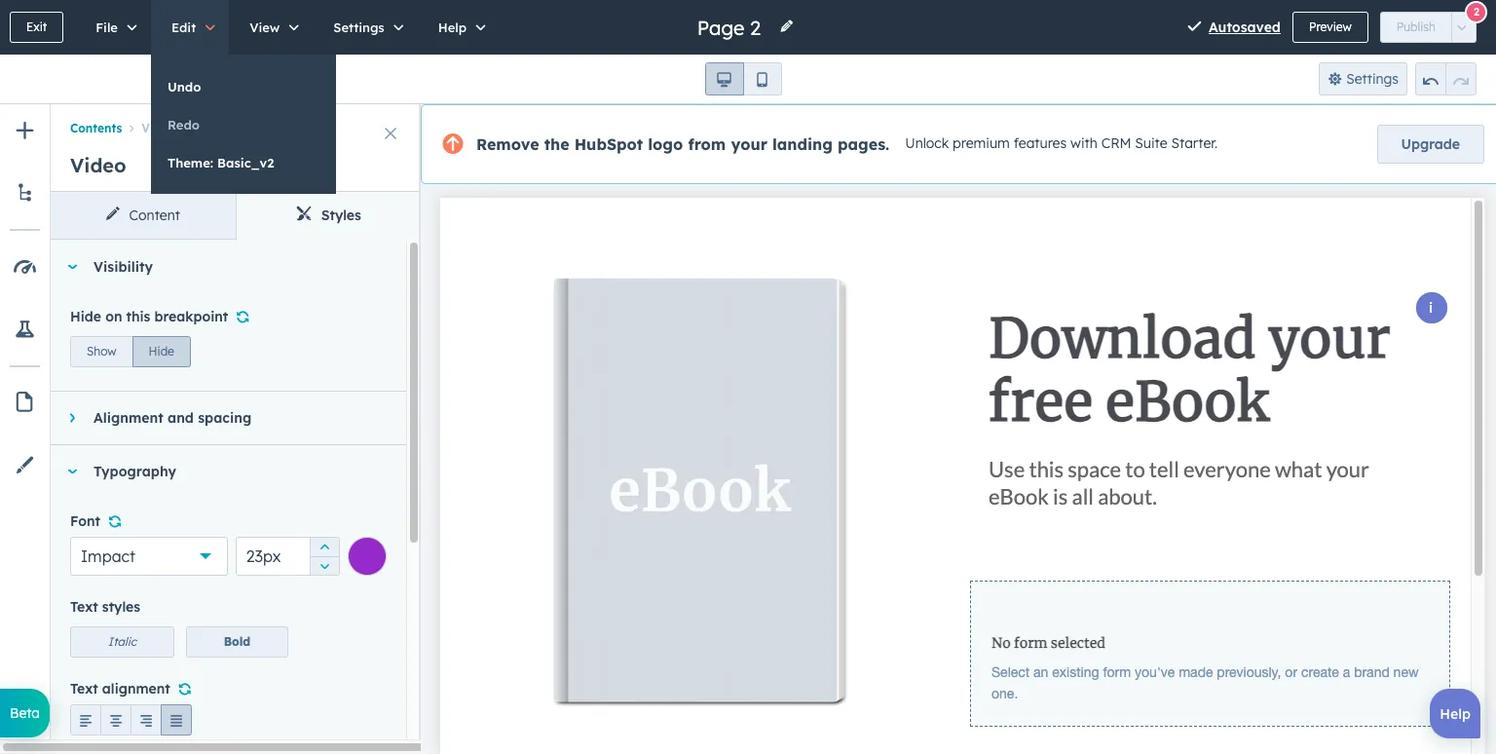 Task type: describe. For each thing, give the bounding box(es) containing it.
publish
[[1397, 19, 1436, 34]]

and
[[168, 409, 194, 427]]

hide for hide
[[149, 344, 174, 359]]

basic_v2
[[217, 155, 274, 171]]

publish button
[[1380, 12, 1453, 43]]

contents
[[70, 121, 122, 136]]

0 vertical spatial video
[[142, 121, 175, 136]]

1 vertical spatial video
[[70, 153, 126, 177]]

1 horizontal spatial settings
[[1347, 70, 1399, 88]]

redo button
[[151, 106, 336, 143]]

with
[[1071, 135, 1098, 152]]

hide on this breakpoint
[[70, 308, 228, 325]]

upgrade link
[[1377, 125, 1485, 164]]

visibility
[[94, 258, 153, 276]]

impact button
[[70, 537, 228, 576]]

text alignment
[[70, 680, 170, 698]]

close image
[[385, 128, 397, 139]]

typography
[[94, 463, 176, 480]]

redo
[[168, 117, 200, 133]]

content link
[[51, 192, 235, 239]]

1 vertical spatial settings button
[[1319, 62, 1408, 95]]

theme: basic_v2
[[168, 155, 274, 171]]

exit link
[[10, 12, 64, 43]]

crm
[[1102, 135, 1132, 152]]

file button
[[75, 0, 151, 55]]

alignment
[[94, 409, 163, 427]]

impact tab panel
[[51, 240, 421, 754]]

starter.
[[1172, 135, 1218, 152]]

video button
[[122, 121, 175, 136]]

tab list containing content
[[51, 192, 421, 240]]

content
[[129, 207, 180, 224]]

undo
[[168, 79, 201, 95]]

preview button
[[1293, 12, 1369, 43]]

from
[[688, 134, 726, 154]]

landing
[[773, 134, 833, 154]]

unlock premium features with crm suite starter.
[[905, 135, 1218, 152]]

styles link
[[235, 192, 421, 239]]

suite
[[1135, 135, 1168, 152]]

unlock
[[905, 135, 949, 152]]

alignment and spacing
[[94, 409, 252, 427]]

23px text field
[[236, 537, 340, 576]]

your
[[731, 134, 768, 154]]

caret image for visibility
[[66, 265, 78, 269]]

visibility button
[[51, 241, 387, 293]]

logo
[[648, 134, 683, 154]]

remove
[[476, 134, 539, 154]]

autosaved
[[1209, 19, 1281, 36]]

view
[[250, 19, 280, 35]]

on
[[105, 308, 122, 325]]



Task type: vqa. For each thing, say whether or not it's contained in the screenshot.
from
yes



Task type: locate. For each thing, give the bounding box(es) containing it.
1 text from the top
[[70, 598, 98, 616]]

remove the hubspot logo from your landing pages.
[[476, 134, 890, 154]]

1 horizontal spatial video
[[142, 121, 175, 136]]

settings right 'view' button
[[334, 19, 385, 35]]

help
[[438, 19, 467, 35], [1440, 705, 1471, 723]]

italic button
[[70, 626, 174, 658]]

1 vertical spatial settings
[[1347, 70, 1399, 88]]

alignment and spacing button
[[51, 392, 387, 444]]

text for text alignment
[[70, 680, 98, 698]]

0 vertical spatial help
[[438, 19, 467, 35]]

edit button
[[151, 0, 229, 55]]

group
[[705, 62, 782, 95], [1416, 62, 1477, 95], [70, 332, 191, 367], [310, 537, 339, 576], [70, 704, 192, 736]]

typography button
[[51, 445, 387, 498]]

0 horizontal spatial video
[[70, 153, 126, 177]]

help button
[[418, 0, 500, 55]]

settings button
[[313, 0, 418, 55], [1319, 62, 1408, 95]]

help for help link
[[1440, 705, 1471, 723]]

help link
[[1431, 689, 1481, 739]]

the
[[544, 134, 570, 154]]

text
[[70, 598, 98, 616], [70, 680, 98, 698]]

edit
[[171, 19, 196, 35]]

0 horizontal spatial help
[[438, 19, 467, 35]]

file
[[96, 19, 118, 35]]

0 vertical spatial caret image
[[66, 265, 78, 269]]

caret image inside 'visibility' dropdown button
[[66, 265, 78, 269]]

text for text styles
[[70, 598, 98, 616]]

video down contents
[[70, 153, 126, 177]]

styles
[[321, 207, 361, 224]]

0 horizontal spatial hide
[[70, 308, 101, 325]]

hide left on
[[70, 308, 101, 325]]

0 vertical spatial text
[[70, 598, 98, 616]]

premium
[[953, 135, 1010, 152]]

styles
[[102, 598, 140, 616]]

settings
[[334, 19, 385, 35], [1347, 70, 1399, 88]]

1 horizontal spatial help
[[1440, 705, 1471, 723]]

text styles element
[[70, 626, 288, 658]]

theme:
[[168, 155, 213, 171]]

1 vertical spatial text
[[70, 680, 98, 698]]

theme: basic_v2 button
[[151, 144, 336, 181]]

group containing show
[[70, 332, 191, 367]]

publish group
[[1380, 12, 1477, 43]]

0 vertical spatial settings
[[334, 19, 385, 35]]

caret image
[[66, 265, 78, 269], [70, 412, 75, 424]]

2 text from the top
[[70, 680, 98, 698]]

font
[[70, 512, 100, 530]]

1 horizontal spatial settings button
[[1319, 62, 1408, 95]]

alignment
[[102, 680, 170, 698]]

help for help button
[[438, 19, 467, 35]]

upgrade
[[1402, 135, 1460, 153]]

1 vertical spatial help
[[1440, 705, 1471, 723]]

0 vertical spatial hide
[[70, 308, 101, 325]]

caret image for alignment and spacing
[[70, 412, 75, 424]]

0 horizontal spatial settings
[[334, 19, 385, 35]]

exit
[[26, 19, 47, 34]]

hide inside button
[[149, 344, 174, 359]]

hide button
[[132, 336, 191, 367]]

1 vertical spatial hide
[[149, 344, 174, 359]]

beta button
[[0, 689, 50, 738]]

impact
[[81, 547, 135, 566]]

show
[[87, 344, 116, 359]]

1 horizontal spatial hide
[[149, 344, 174, 359]]

navigation containing contents
[[51, 104, 421, 139]]

hide
[[70, 308, 101, 325], [149, 344, 174, 359]]

spacing
[[198, 409, 252, 427]]

hide for hide on this breakpoint
[[70, 308, 101, 325]]

2
[[1474, 4, 1480, 18]]

hubspot
[[574, 134, 643, 154]]

help inside button
[[438, 19, 467, 35]]

bold button
[[186, 626, 288, 658]]

video
[[142, 121, 175, 136], [70, 153, 126, 177]]

this
[[126, 308, 150, 325]]

beta
[[10, 704, 40, 722]]

breakpoint
[[154, 308, 228, 325]]

text styles
[[70, 598, 140, 616]]

hide down hide on this breakpoint
[[149, 344, 174, 359]]

None field
[[695, 14, 768, 40]]

navigation
[[51, 104, 421, 139]]

autosaved button
[[1209, 16, 1281, 39]]

undo button
[[151, 68, 336, 105]]

caret image inside alignment and spacing dropdown button
[[70, 412, 75, 424]]

1 vertical spatial caret image
[[70, 412, 75, 424]]

0 vertical spatial settings button
[[313, 0, 418, 55]]

caret image
[[66, 469, 78, 474]]

pages.
[[838, 134, 890, 154]]

preview
[[1309, 19, 1352, 34]]

caret image left visibility
[[66, 265, 78, 269]]

settings down 'preview' button
[[1347, 70, 1399, 88]]

text left the "styles"
[[70, 598, 98, 616]]

video up theme:
[[142, 121, 175, 136]]

view button
[[229, 0, 313, 55]]

contents button
[[70, 121, 122, 136]]

features
[[1014, 135, 1067, 152]]

italic
[[108, 634, 136, 649]]

caret image up caret icon
[[70, 412, 75, 424]]

0 horizontal spatial settings button
[[313, 0, 418, 55]]

text left alignment
[[70, 680, 98, 698]]

bold
[[224, 634, 251, 649]]

tab list
[[51, 192, 421, 240]]

show button
[[70, 336, 133, 367]]



